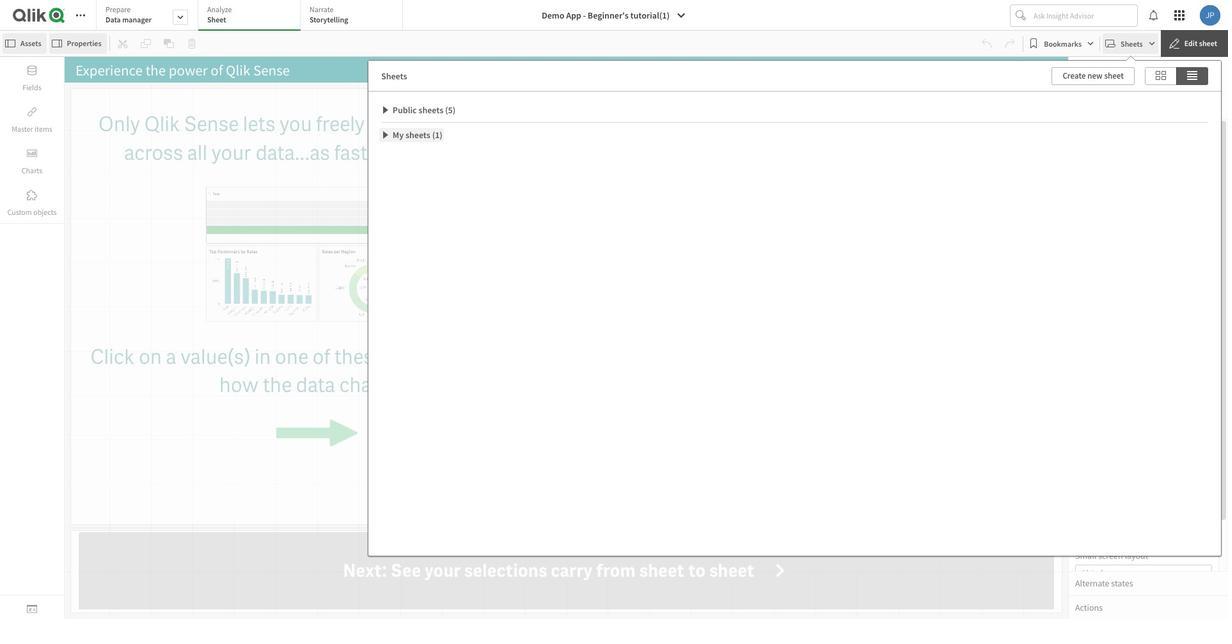 Task type: vqa. For each thing, say whether or not it's contained in the screenshot.
now!
no



Task type: describe. For each thing, give the bounding box(es) containing it.
custom objects button
[[0, 182, 64, 223]]

public sheets (5)
[[393, 104, 456, 116]]

next: see your selections carry from sheet to sheet button
[[79, 532, 1054, 610]]

click
[[469, 139, 510, 166]]

next: see your selections carry from sheet to sheet
[[343, 559, 754, 583]]

charts button
[[0, 140, 64, 182]]

a
[[166, 343, 176, 370]]

sheet right the edit
[[1199, 38, 1217, 48]]

sheet right to
[[709, 559, 754, 583]]

assets button
[[3, 33, 46, 54]]

over
[[686, 95, 709, 109]]

as
[[372, 139, 392, 166]]

your inside only qlik sense lets you freely search and explore across all your data...as fast as you can click
[[211, 139, 251, 166]]

sense
[[184, 111, 239, 138]]

explore
[[470, 111, 536, 138]]

public
[[393, 104, 417, 116]]

2020 optional. 4 of 5 row
[[570, 175, 646, 194]]

objects
[[33, 207, 57, 217]]

click
[[90, 343, 135, 370]]

small
[[1075, 550, 1097, 562]]

nordic optional. 3 of 7 row
[[570, 289, 646, 308]]

sales over time
[[659, 95, 734, 109]]

object image
[[27, 148, 37, 159]]

sheet right new on the right top
[[1104, 70, 1124, 81]]

1 horizontal spatial you
[[396, 139, 428, 166]]

storytelling
[[310, 15, 348, 24]]

collapse image
[[381, 105, 391, 115]]

the
[[263, 372, 292, 399]]

narrate storytelling
[[310, 4, 348, 24]]

japan optional. 2 of 7 row
[[570, 271, 646, 289]]

lets
[[243, 111, 275, 138]]

bookmarks button
[[1026, 33, 1097, 54]]

app
[[566, 10, 581, 21]]

james peterson image
[[1200, 5, 1220, 26]]

can
[[433, 139, 465, 166]]

sales over time application
[[652, 88, 1062, 304]]

new
[[1088, 70, 1103, 81]]

uk optional. 5 of 7 row
[[570, 326, 646, 345]]

selections
[[464, 559, 547, 583]]

sales
[[659, 95, 684, 109]]

layout
[[1125, 550, 1148, 562]]

grid view image
[[1156, 68, 1166, 83]]

tab list containing prepare
[[96, 0, 407, 32]]

demo
[[542, 10, 564, 21]]

prepare
[[106, 4, 131, 14]]

custom objects
[[7, 207, 57, 217]]

usa optional. 6 of 7 row
[[570, 345, 646, 363]]

value(s)
[[180, 343, 250, 370]]

custom
[[7, 207, 32, 217]]

create new sheet button
[[1052, 67, 1135, 85]]

assets
[[20, 38, 41, 48]]

john davis optional. 6 of 19 row
[[570, 478, 646, 496]]

boxes
[[419, 343, 471, 370]]

search
[[369, 111, 428, 138]]

edit sheet button
[[1161, 30, 1228, 57]]

carolyn halmon optional. 3 of 19 row
[[570, 422, 646, 440]]

master
[[12, 124, 33, 134]]

analyze
[[207, 4, 232, 14]]

dennis johnson optional. 5 of 19 row
[[570, 459, 646, 478]]

see
[[391, 559, 421, 583]]

screen
[[1098, 550, 1123, 562]]

on
[[139, 343, 162, 370]]

2018 optional. 2 of 5 row
[[570, 138, 646, 157]]

amanda honda optional. 1 of 19 row
[[570, 385, 646, 403]]

create new sheet
[[1063, 70, 1124, 81]]

spain optional. 4 of 7 row
[[570, 308, 646, 326]]

carry
[[551, 559, 592, 583]]

properties button
[[49, 33, 107, 54]]

sheets for public sheets
[[419, 104, 443, 116]]

Ask Insight Advisor text field
[[1031, 5, 1137, 26]]

changes
[[339, 372, 415, 399]]

options
[[1029, 65, 1054, 75]]

click on a value(s) in one of these list boxes and see how the data changes
[[90, 343, 544, 399]]

advanced
[[995, 65, 1027, 75]]

my
[[393, 129, 404, 141]]

charts
[[22, 166, 42, 175]]

freely
[[316, 111, 365, 138]]

items
[[35, 124, 52, 134]]

of
[[313, 343, 330, 370]]

prepare data manager
[[106, 4, 152, 24]]

only
[[98, 111, 140, 138]]

your inside button
[[425, 559, 461, 583]]

data
[[296, 372, 335, 399]]

beginner's
[[588, 10, 629, 21]]

create
[[1063, 70, 1086, 81]]

demo app - beginner's tutorial(1) button
[[534, 5, 694, 26]]

small screen layout
[[1075, 550, 1148, 562]]

sheet image
[[1078, 70, 1089, 81]]



Task type: locate. For each thing, give the bounding box(es) containing it.
and inside only qlik sense lets you freely search and explore across all your data...as fast as you can click
[[432, 111, 466, 138]]

sales per region application
[[901, 309, 1062, 525]]

expand image
[[381, 130, 391, 140]]

sheets up collapse image
[[381, 70, 407, 82]]

2019 optional. 3 of 5 row
[[570, 157, 646, 175]]

sheets
[[419, 104, 443, 116], [406, 129, 430, 141]]

sheets for my sheets
[[406, 129, 430, 141]]

link image
[[27, 107, 37, 117]]

demo app - beginner's tutorial(1)
[[542, 10, 670, 21]]

1 vertical spatial your
[[425, 559, 461, 583]]

list view image
[[1187, 68, 1197, 83]]

and left see
[[476, 343, 509, 370]]

tab
[[1069, 94, 1228, 118]]

2017 optional. 1 of 5 row
[[570, 120, 646, 138]]

0 horizontal spatial sheets
[[381, 70, 407, 82]]

1 search results filter region from the top
[[570, 252, 646, 363]]

master items button
[[0, 99, 64, 140]]

one
[[275, 343, 308, 370]]

sales by product line application
[[652, 309, 896, 525]]

fields
[[23, 83, 41, 92]]

bookmarks
[[1044, 39, 1082, 48]]

manager
[[122, 15, 152, 24]]

kathy clinton optional. 8 of 19 row
[[570, 515, 646, 533]]

properties
[[67, 38, 101, 48]]

you right as
[[396, 139, 428, 166]]

in
[[255, 343, 271, 370]]

sheets inside button
[[1121, 39, 1143, 48]]

0 vertical spatial your
[[211, 139, 251, 166]]

sheets up create new sheet
[[1121, 39, 1143, 48]]

1 vertical spatial sheets
[[381, 70, 407, 82]]

all
[[187, 139, 207, 166]]

tutorial(1)
[[630, 10, 670, 21]]

edit
[[1184, 38, 1198, 48]]

sheet
[[1199, 38, 1217, 48], [1104, 70, 1124, 81], [639, 559, 684, 583], [709, 559, 754, 583]]

and
[[432, 111, 466, 138], [476, 343, 509, 370]]

germany optional. 1 of 7 row
[[570, 252, 646, 271]]

qlik
[[144, 111, 180, 138]]

application
[[0, 0, 1228, 619], [70, 88, 564, 525]]

1 vertical spatial search results filter region
[[570, 385, 646, 619]]

search results filter region
[[570, 252, 646, 363], [570, 385, 646, 619]]

sheets
[[1121, 39, 1143, 48], [381, 70, 407, 82]]

brenda gibson optional. 2 of 19 row
[[570, 403, 646, 422]]

and up the can at the top of page
[[432, 111, 466, 138]]

analyze sheet
[[207, 4, 232, 24]]

my sheets (1)
[[393, 129, 443, 141]]

tab list
[[96, 0, 407, 32]]

0 horizontal spatial you
[[279, 111, 312, 138]]

see
[[513, 343, 544, 370]]

and inside click on a value(s) in one of these list boxes and see how the data changes
[[476, 343, 509, 370]]

your right all
[[211, 139, 251, 166]]

-
[[583, 10, 586, 21]]

your right see
[[425, 559, 461, 583]]

john greg optional. 7 of 19 row
[[570, 496, 646, 515]]

0 vertical spatial you
[[279, 111, 312, 138]]

data
[[106, 15, 121, 24]]

edit sheet
[[1184, 38, 1217, 48]]

0 vertical spatial sheets
[[419, 104, 443, 116]]

sheets left (5)
[[419, 104, 443, 116]]

0 vertical spatial sheets
[[1121, 39, 1143, 48]]

to
[[688, 559, 706, 583]]

1 vertical spatial sheets
[[406, 129, 430, 141]]

you up data...as
[[279, 111, 312, 138]]

2 search results filter region from the top
[[570, 385, 646, 619]]

(5)
[[445, 104, 456, 116]]

only qlik sense lets you freely search and explore across all your data...as fast as you can click
[[98, 111, 536, 166]]

1 vertical spatial and
[[476, 343, 509, 370]]

time
[[711, 95, 734, 109]]

puzzle image
[[27, 190, 37, 200]]

how
[[219, 372, 259, 399]]

you
[[279, 111, 312, 138], [396, 139, 428, 166]]

0 vertical spatial search results filter region
[[570, 252, 646, 363]]

database image
[[27, 65, 37, 75]]

list
[[388, 343, 415, 370]]

across
[[124, 139, 183, 166]]

master items
[[12, 124, 52, 134]]

from
[[596, 559, 636, 583]]

(1)
[[432, 129, 443, 141]]

sheets button
[[1103, 33, 1158, 54]]

1 horizontal spatial sheets
[[1121, 39, 1143, 48]]

your
[[211, 139, 251, 166], [425, 559, 461, 583]]

narrate
[[310, 4, 334, 14]]

1 horizontal spatial and
[[476, 343, 509, 370]]

david laychak optional. 4 of 19 row
[[570, 440, 646, 459]]

0 horizontal spatial and
[[432, 111, 466, 138]]

advanced options
[[995, 65, 1054, 75]]

sheet
[[207, 15, 226, 24]]

sheet left to
[[639, 559, 684, 583]]

1 horizontal spatial your
[[425, 559, 461, 583]]

fast
[[334, 139, 368, 166]]

these
[[334, 343, 384, 370]]

variables image
[[27, 604, 37, 614]]

next: see your selections carry from sheet to sheet application
[[70, 530, 1062, 613]]

0 horizontal spatial your
[[211, 139, 251, 166]]

sheets left (1) on the left of page
[[406, 129, 430, 141]]

None text field
[[1075, 139, 1212, 157], [1075, 182, 1185, 200], [1075, 225, 1185, 242], [1075, 139, 1212, 157], [1075, 182, 1185, 200], [1075, 225, 1185, 242]]

next:
[[343, 559, 387, 583]]

0 vertical spatial and
[[432, 111, 466, 138]]

data...as
[[255, 139, 330, 166]]

fields button
[[0, 57, 64, 99]]

arrow right image
[[772, 562, 790, 580]]

1 vertical spatial you
[[396, 139, 428, 166]]



